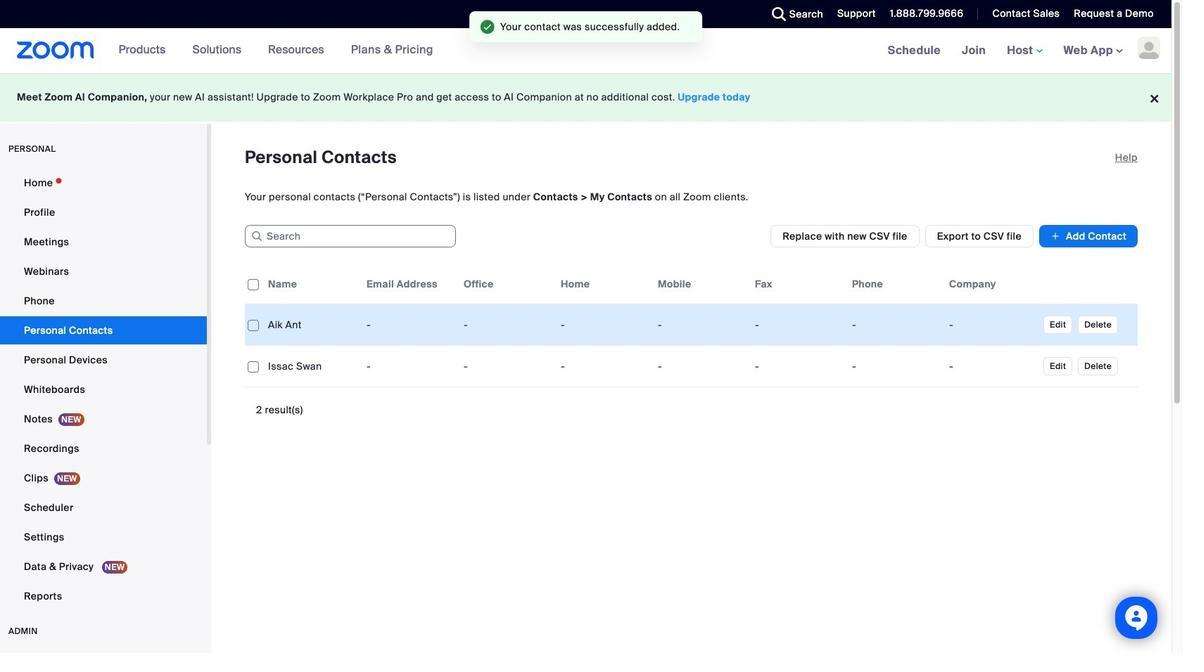 Task type: vqa. For each thing, say whether or not it's contained in the screenshot.
1st window new image
no



Task type: describe. For each thing, give the bounding box(es) containing it.
zoom logo image
[[17, 42, 94, 59]]

add image
[[1050, 229, 1060, 243]]

personal menu menu
[[0, 169, 207, 612]]

product information navigation
[[108, 28, 444, 73]]

success image
[[480, 20, 495, 34]]



Task type: locate. For each thing, give the bounding box(es) containing it.
banner
[[0, 28, 1172, 74]]

profile picture image
[[1138, 37, 1160, 59]]

application
[[245, 265, 1148, 398]]

footer
[[0, 73, 1172, 122]]

meetings navigation
[[877, 28, 1172, 74]]

cell
[[846, 311, 944, 339], [944, 311, 1041, 339], [846, 353, 944, 381], [944, 353, 1041, 381]]

Search Contacts Input text field
[[245, 225, 456, 248]]



